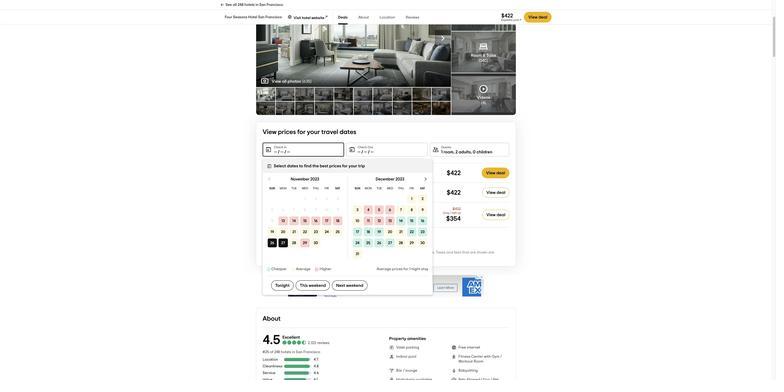 Task type: describe. For each thing, give the bounding box(es) containing it.
5 — from the left
[[364, 150, 367, 154]]

1 key from the top
[[372, 171, 379, 175]]

thu for november 2023
[[313, 187, 319, 190]]

estimates
[[263, 256, 279, 259]]

deals
[[338, 16, 348, 19]]

6 for wed dec 06 2023 cell
[[389, 208, 391, 212]]

november
[[291, 177, 310, 181]]

sat dec 16 2023 cell
[[417, 216, 428, 227]]

select dates to find the best prices for your trip
[[274, 164, 365, 168]]

23 for sat dec 23 2023 cell
[[421, 230, 425, 234]]

deals
[[278, 237, 289, 241]]

adults
[[459, 150, 471, 154]]

visit hotel website
[[294, 16, 324, 20]]

1 inside $422 only 1 left at $354
[[450, 212, 451, 215]]

6 for mon nov 06 2023 'cell'
[[282, 208, 284, 212]]

see all 248 hotels in san francisco link
[[220, 0, 283, 10]]

sun for november
[[270, 187, 275, 190]]

1 are from the left
[[274, 251, 280, 255]]

29 for wed nov 29 2023 cell
[[303, 241, 307, 245]]

tue dec 12 2023 cell
[[374, 216, 385, 227]]

8 for the wed nov 08 2023 cell
[[304, 208, 306, 212]]

mon dec 11 2023 cell
[[363, 216, 374, 227]]

room inside room & suite ( 240 )
[[471, 53, 482, 58]]

/ down in
[[284, 150, 286, 154]]

14 for thu dec 14 2023 cell
[[399, 219, 403, 223]]

this
[[300, 284, 308, 288]]

to
[[299, 164, 303, 168]]

fees.
[[427, 251, 435, 255]]

fri nov 17 2023 cell
[[321, 216, 332, 227]]

tue nov 21 2023 cell
[[289, 227, 300, 238]]

prices for view
[[278, 129, 296, 135]]

/ down out
[[368, 150, 370, 154]]

prices are the average nightly price provided by our partners and may not include all taxes and fees. taxes and fees that are shown are estimates only. please see our partners for more details.
[[263, 251, 494, 259]]

0 vertical spatial with
[[357, 171, 364, 175]]

this weekend
[[300, 284, 326, 288]]

/ up trip
[[361, 150, 363, 154]]

bar / lounge
[[396, 369, 417, 373]]

0 vertical spatial our
[[346, 251, 352, 255]]

tue dec 05 2023 cell
[[374, 205, 385, 216]]

free internet
[[458, 346, 480, 350]]

wed nov 01 2023 cell
[[300, 195, 310, 203]]

guests 1 room , 2 adults , 0 children
[[441, 146, 492, 154]]

mon dec 25 2023 cell
[[363, 238, 374, 249]]

sat for november 2023
[[335, 187, 340, 190]]

sun dec 17 2023 cell
[[352, 227, 363, 238]]

12 for sun nov 12 2023 cell
[[271, 219, 274, 223]]

for inside prices are the average nightly price provided by our partners and may not include all taxes and fees. taxes and fees that are shown are estimates only. please see our partners for more details.
[[330, 256, 335, 259]]

tue for november
[[292, 187, 297, 190]]

1 vertical spatial san
[[258, 15, 265, 19]]

by
[[341, 251, 345, 255]]

7 for "tue nov 07 2023" cell
[[293, 208, 295, 212]]

expedia.com
[[501, 18, 519, 21]]

19 for sun nov 19 2023 cell
[[271, 230, 274, 234]]

wed nov 29 2023 cell
[[300, 238, 311, 249]]

/ right bar
[[403, 369, 405, 373]]

wed nov 15 2023 cell
[[300, 216, 311, 227]]

fri dec 01 2023 cell
[[406, 194, 417, 205]]

2 — from the left
[[280, 150, 283, 154]]

3 for fri nov 03 2023 cell
[[326, 197, 328, 201]]

reviews
[[406, 16, 419, 19]]

1 horizontal spatial your
[[349, 164, 357, 168]]

18 for sat nov 18 2023 cell
[[336, 219, 339, 223]]

suite
[[486, 53, 496, 58]]

0 vertical spatial the
[[313, 164, 319, 168]]

1 rewarded from the top
[[339, 171, 356, 175]]

free
[[458, 346, 466, 350]]

cleanliness
[[263, 365, 282, 368]]

4.6
[[314, 371, 319, 375]]

weekend for this weekend
[[309, 284, 326, 288]]

higher
[[320, 267, 331, 271]]

hotel
[[302, 16, 311, 20]]

1 horizontal spatial prices
[[329, 164, 341, 168]]

4 for mon dec 04 2023 cell
[[367, 208, 369, 212]]

1 vertical spatial location
[[263, 358, 278, 362]]

1 horizontal spatial about
[[358, 16, 369, 19]]

240
[[480, 59, 487, 63]]

mon dec 18 2023 cell
[[363, 227, 374, 238]]

fitness center with gym / workout room
[[458, 355, 502, 364]]

20 for mon nov 20 2023 cell
[[281, 230, 285, 234]]

wed for november
[[302, 187, 308, 190]]

thu nov 23 2023 cell
[[311, 227, 321, 238]]

29 for fri dec 29 2023 cell
[[410, 241, 414, 245]]

lounge
[[405, 369, 417, 373]]

22 for wed nov 22 2023 cell
[[303, 230, 307, 234]]

videos
[[477, 95, 490, 100]]

workout
[[458, 360, 473, 364]]

25 for the mon dec 25 2023 cell
[[366, 241, 370, 245]]

next weekend button
[[332, 281, 367, 291]]

please
[[289, 256, 300, 259]]

) for 635
[[310, 79, 311, 84]]

wed dec 06 2023 cell
[[385, 205, 396, 216]]

row containing 10
[[352, 216, 428, 227]]

1 get rewarded with one key from the top
[[332, 171, 379, 175]]

weekend for next weekend
[[346, 284, 363, 288]]

row containing 19
[[267, 227, 343, 238]]

guests
[[441, 146, 451, 149]]

1 and from the left
[[368, 251, 375, 255]]

4 for "sat nov 04 2023" cell
[[337, 197, 339, 201]]

sat dec 02 2023 cell
[[417, 194, 428, 205]]

24 for sun dec 24 2023 cell
[[356, 241, 360, 245]]

) inside videos ( 4 )
[[485, 101, 486, 105]]

1 vertical spatial francisco
[[265, 15, 282, 19]]

22 for fri dec 22 2023 cell
[[410, 230, 414, 234]]

children
[[476, 150, 492, 154]]

1 , from the left
[[453, 150, 455, 154]]

center
[[471, 355, 483, 359]]

7 for the thu dec 07 2023 cell
[[400, 208, 402, 212]]

fri dec 15 2023 cell
[[406, 216, 417, 227]]

view prices for your travel dates
[[263, 129, 356, 135]]

price
[[315, 251, 324, 255]]

hotels for all
[[244, 3, 255, 7]]

1 get from the top
[[332, 171, 338, 175]]

23 for thu nov 23 2023 cell
[[314, 230, 318, 234]]

night
[[412, 267, 420, 271]]

27 for wed dec 27 2023 cell
[[388, 241, 392, 245]]

amenities
[[407, 337, 426, 341]]

31
[[356, 252, 359, 256]]

december
[[376, 177, 395, 181]]

indoor pool
[[396, 355, 416, 359]]

21 for thu dec 21 2023 cell
[[399, 230, 403, 234]]

1 vertical spatial our
[[308, 256, 314, 259]]

2,123
[[308, 341, 316, 345]]

in
[[284, 146, 287, 149]]

find
[[304, 164, 312, 168]]

14 for tue nov 14 2023 cell
[[292, 219, 296, 223]]

trip
[[358, 164, 365, 168]]

cheaper
[[271, 267, 287, 271]]

2 get rewarded with one key from the top
[[332, 190, 379, 194]]

3 and from the left
[[446, 251, 453, 255]]

sun nov 19 2023 cell
[[267, 227, 278, 238]]

website
[[311, 16, 324, 20]]

17 for fri nov 17 2023 cell
[[325, 219, 329, 223]]

only.
[[280, 256, 288, 259]]

travelers' choice 2023 winner image
[[262, 0, 284, 12]]

next weekend
[[336, 284, 363, 288]]

4 — from the left
[[357, 150, 360, 154]]

san for #25 of 248 hotels in san francisco
[[296, 350, 302, 354]]

8 for fri dec 08 2023 cell
[[411, 208, 413, 212]]

$354
[[446, 216, 461, 222]]

17 for sun dec 17 2023 cell
[[356, 230, 359, 234]]

1 inside cell
[[411, 197, 413, 201]]

average prices for 1-night stay
[[377, 267, 428, 271]]

sun dec 10 2023 cell
[[352, 216, 363, 227]]

include
[[391, 251, 403, 255]]

see all 248 hotels in san francisco
[[226, 3, 283, 7]]

5 for tue dec 05 2023 cell
[[378, 208, 380, 212]]

sun for december
[[355, 187, 360, 190]]

thu nov 09 2023 cell
[[311, 206, 321, 214]]

1 — from the left
[[274, 150, 277, 154]]

2 for thu nov 02 2023 cell
[[315, 197, 317, 201]]

service
[[263, 371, 275, 375]]

1 horizontal spatial dates
[[340, 129, 356, 135]]

wed for december
[[387, 187, 393, 190]]

prices
[[263, 251, 273, 255]]

shown
[[477, 251, 487, 255]]

fri nov 10 2023 cell
[[322, 206, 332, 214]]

sun nov 12 2023 cell
[[268, 217, 277, 226]]

with inside the fitness center with gym / workout room
[[484, 355, 491, 359]]

best
[[320, 164, 328, 168]]

average
[[287, 251, 302, 255]]

10 for fri nov 10 2023 cell
[[325, 208, 329, 212]]

december 2023
[[376, 177, 404, 181]]

2 get from the top
[[332, 190, 338, 194]]

( inside videos ( 4 )
[[481, 101, 482, 105]]

4.8
[[314, 365, 319, 368]]

indoor
[[396, 355, 408, 359]]

december 2023 grid
[[348, 176, 432, 260]]

wed nov 08 2023 cell
[[300, 206, 310, 214]]

visit hotel website link
[[287, 14, 328, 20]]

sat dec 09 2023 cell
[[417, 205, 428, 216]]

view all photos ( 635 )
[[272, 79, 311, 84]]

all for photos
[[282, 79, 287, 84]]

reviews
[[317, 341, 329, 345]]

sun dec 31 2023 cell
[[352, 249, 363, 260]]

room inside the fitness center with gym / workout room
[[474, 360, 483, 364]]

fitness
[[458, 355, 470, 359]]

the inside prices are the average nightly price provided by our partners and may not include all taxes and fees. taxes and fees that are shown are estimates only. please see our partners for more details.
[[281, 251, 286, 255]]

in for of
[[292, 350, 295, 354]]

nightly
[[302, 251, 314, 255]]

see
[[226, 3, 232, 7]]

full view
[[347, 35, 367, 41]]

thu nov 16 2023 cell
[[311, 216, 321, 227]]

11 for sat nov 11 2023 cell
[[336, 208, 339, 212]]

2 for sat dec 02 2023 cell
[[422, 197, 424, 201]]

sat nov 11 2023 cell
[[333, 206, 342, 214]]

property amenities
[[389, 337, 426, 341]]

taxes
[[436, 251, 446, 255]]

24 for 'fri nov 24 2023' cell on the left of page
[[325, 230, 329, 234]]

that
[[462, 251, 469, 255]]

/ inside the fitness center with gym / workout room
[[500, 355, 502, 359]]

row containing 12
[[267, 216, 343, 227]]

1 one from the top
[[364, 171, 372, 175]]

fri for november 2023
[[325, 187, 329, 190]]

average for average
[[296, 267, 311, 271]]

248 for of
[[274, 350, 280, 354]]

20 for wed dec 20 2023 cell
[[388, 230, 392, 234]]

30 for thu nov 30 2023 'cell' at left
[[314, 241, 318, 245]]

sat dec 30 2023 cell
[[417, 238, 428, 249]]

four
[[225, 15, 232, 19]]

sun nov 26 2023 cell
[[267, 238, 278, 249]]

parking
[[406, 346, 419, 350]]

sat nov 04 2023 cell
[[333, 195, 342, 203]]

thu nov 02 2023 cell
[[311, 195, 321, 203]]



Task type: locate. For each thing, give the bounding box(es) containing it.
6 right tue dec 05 2023 cell
[[389, 208, 391, 212]]

25 inside cell
[[366, 241, 370, 245]]

2023 for december 2023
[[396, 177, 404, 181]]

)
[[487, 59, 488, 63], [310, 79, 311, 84], [485, 101, 486, 105]]

tue for december
[[377, 187, 382, 190]]

sun inside the 'december 2023' grid
[[355, 187, 360, 190]]

1 horizontal spatial 20
[[388, 230, 392, 234]]

partners up details.
[[353, 251, 368, 255]]

check inside check in — / — / —
[[274, 146, 283, 149]]

1 15 from the left
[[303, 219, 307, 223]]

1 vertical spatial get rewarded with one key
[[332, 190, 379, 194]]

dates
[[340, 129, 356, 135], [287, 164, 298, 168]]

1 horizontal spatial location
[[380, 16, 395, 19]]

row group for november
[[267, 194, 343, 249]]

0 horizontal spatial average
[[296, 267, 311, 271]]

seasons
[[233, 15, 247, 19]]

thu dec 28 2023 cell
[[396, 238, 406, 249]]

27 down deals
[[281, 241, 285, 245]]

248 right the see
[[238, 3, 244, 7]]

0 horizontal spatial 21
[[293, 230, 296, 234]]

1 23 from the left
[[314, 230, 318, 234]]

2 row group from the left
[[352, 194, 428, 260]]

0 vertical spatial 10
[[325, 208, 329, 212]]

2 weekend from the left
[[346, 284, 363, 288]]

14 right wed dec 13 2023 cell
[[399, 219, 403, 223]]

1 6 from the left
[[282, 208, 284, 212]]

san down excellent
[[296, 350, 302, 354]]

0 horizontal spatial 4
[[337, 197, 339, 201]]

20 inside cell
[[281, 230, 285, 234]]

0 horizontal spatial 7
[[293, 208, 295, 212]]

select
[[274, 164, 286, 168]]

0 horizontal spatial 15
[[303, 219, 307, 223]]

24 inside cell
[[356, 241, 360, 245]]

1 26 from the left
[[270, 241, 274, 245]]

the up the only.
[[281, 251, 286, 255]]

0 vertical spatial (
[[479, 59, 480, 63]]

10 inside cell
[[325, 208, 329, 212]]

sat inside the 'december 2023' grid
[[420, 187, 425, 190]]

$422 only 1 left at $354
[[443, 207, 461, 222]]

1 21 from the left
[[293, 230, 296, 234]]

francisco for see all 248 hotels in san francisco
[[267, 3, 283, 7]]

1 horizontal spatial 9
[[422, 208, 424, 212]]

hotels for of
[[281, 350, 291, 354]]

15 for wed nov 15 2023 cell
[[303, 219, 307, 223]]

the right the find
[[313, 164, 319, 168]]

1 thu from the left
[[313, 187, 319, 190]]

1 vertical spatial with
[[357, 190, 364, 194]]

0 horizontal spatial ,
[[453, 150, 455, 154]]

0 horizontal spatial mon
[[280, 187, 287, 190]]

0 horizontal spatial 22
[[303, 230, 307, 234]]

2 13 from the left
[[388, 219, 392, 223]]

view all deals
[[263, 237, 289, 241]]

room down center
[[474, 360, 483, 364]]

2 20 from the left
[[388, 230, 392, 234]]

2 check from the left
[[357, 146, 367, 149]]

20 up deals
[[281, 230, 285, 234]]

0 vertical spatial 248
[[238, 3, 244, 7]]

28 up average
[[292, 241, 296, 245]]

average
[[296, 267, 311, 271], [377, 267, 391, 271]]

prices up in
[[278, 129, 296, 135]]

1 horizontal spatial 30
[[421, 241, 425, 245]]

21 inside thu dec 21 2023 cell
[[399, 230, 403, 234]]

2 horizontal spatial and
[[446, 251, 453, 255]]

valet parking
[[396, 346, 419, 350]]

row containing 26
[[267, 238, 343, 249]]

10 left mon dec 11 2023 cell in the bottom of the page
[[356, 219, 359, 223]]

mon inside november 2023 grid
[[280, 187, 287, 190]]

2 29 from the left
[[410, 241, 414, 245]]

0 horizontal spatial tue
[[292, 187, 297, 190]]

$422 inside $422 only 1 left at $354
[[453, 207, 461, 211]]

check for check out — / — / —
[[357, 146, 367, 149]]

0 vertical spatial hotels
[[244, 3, 255, 7]]

5 inside cell
[[378, 208, 380, 212]]

2 fri from the left
[[410, 187, 414, 190]]

1 horizontal spatial 29
[[410, 241, 414, 245]]

22
[[303, 230, 307, 234], [410, 230, 414, 234]]

8 inside the 'december 2023' grid
[[411, 208, 413, 212]]

1 vertical spatial about
[[263, 316, 281, 322]]

4 right sun dec 03 2023 cell
[[367, 208, 369, 212]]

fri dec 08 2023 cell
[[406, 205, 417, 216]]

0 horizontal spatial 11
[[336, 208, 339, 212]]

visit
[[294, 16, 301, 20]]

19 inside the 'december 2023' grid
[[378, 230, 381, 234]]

0 horizontal spatial sun
[[270, 187, 275, 190]]

2023 right "december"
[[396, 177, 404, 181]]

thu dec 21 2023 cell
[[396, 227, 406, 238]]

row containing 24
[[352, 238, 428, 249]]

weekend inside 'button'
[[346, 284, 363, 288]]

2 , from the left
[[471, 150, 472, 154]]

29 up nightly
[[303, 241, 307, 245]]

out
[[368, 146, 373, 149]]

2 inside sat dec 02 2023 cell
[[422, 197, 424, 201]]

11 for mon dec 11 2023 cell in the bottom of the page
[[367, 219, 370, 223]]

27 for mon nov 27 2023 cell
[[281, 241, 285, 245]]

prices right best
[[329, 164, 341, 168]]

6 inside cell
[[389, 208, 391, 212]]

0 vertical spatial your
[[307, 129, 320, 135]]

25 right 'fri nov 24 2023' cell on the left of page
[[336, 230, 340, 234]]

sat nov 18 2023 cell
[[332, 216, 343, 227]]

fri nov 03 2023 cell
[[322, 195, 332, 203]]

1 fri from the left
[[325, 187, 329, 190]]

13 right sun nov 12 2023 cell
[[282, 219, 285, 223]]

mon
[[280, 187, 287, 190], [365, 187, 372, 190]]

24 inside cell
[[325, 230, 329, 234]]

0 vertical spatial partners
[[353, 251, 368, 255]]

wed dec 13 2023 cell
[[385, 216, 396, 227]]

26 up "may"
[[377, 241, 381, 245]]

sat for december 2023
[[420, 187, 425, 190]]

5 inside cell
[[271, 208, 273, 212]]

tue inside november 2023 grid
[[292, 187, 297, 190]]

key
[[372, 171, 379, 175], [372, 190, 379, 194]]

tue nov 28 2023 cell
[[289, 238, 300, 249]]

12
[[271, 219, 274, 223], [378, 219, 381, 223]]

2 22 from the left
[[410, 230, 414, 234]]

2 horizontal spatial are
[[488, 251, 494, 255]]

0 horizontal spatial thu
[[313, 187, 319, 190]]

4 inside videos ( 4 )
[[482, 101, 485, 105]]

25 for sat nov 25 2023 cell
[[336, 230, 340, 234]]

19 inside november 2023 grid
[[271, 230, 274, 234]]

thu dec 07 2023 cell
[[396, 205, 406, 216]]

19
[[271, 230, 274, 234], [378, 230, 381, 234]]

thu inside november 2023 grid
[[313, 187, 319, 190]]

11 inside cell
[[367, 219, 370, 223]]

tonight
[[275, 284, 290, 288]]

1 row group from the left
[[267, 194, 343, 249]]

3 inside row
[[357, 208, 359, 212]]

november 2023
[[291, 177, 319, 181]]

9
[[315, 208, 317, 212], [422, 208, 424, 212]]

check left out
[[357, 146, 367, 149]]

22 right tue nov 21 2023 'cell'
[[303, 230, 307, 234]]

key down "december"
[[372, 190, 379, 194]]

1 14 from the left
[[292, 219, 296, 223]]

1 inside cell
[[304, 197, 306, 201]]

average down see
[[296, 267, 311, 271]]

1 horizontal spatial 22
[[410, 230, 414, 234]]

details.
[[345, 256, 358, 259]]

with down trip
[[357, 171, 364, 175]]

2 horizontal spatial 4
[[482, 101, 485, 105]]

mon nov 13 2023 cell
[[278, 216, 289, 227]]

13 for mon nov 13 2023 cell
[[282, 219, 285, 223]]

the
[[313, 164, 319, 168], [281, 251, 286, 255]]

row
[[267, 184, 343, 194], [352, 184, 428, 194], [267, 194, 343, 205], [352, 194, 428, 205], [267, 205, 343, 216], [352, 205, 428, 216], [267, 216, 343, 227], [352, 216, 428, 227], [267, 227, 343, 238], [352, 227, 428, 238], [267, 238, 343, 249], [352, 238, 428, 249]]

babysitting
[[458, 369, 478, 373]]

2 horizontal spatial 2
[[455, 150, 458, 154]]

partners
[[353, 251, 368, 255], [315, 256, 329, 259]]

1 horizontal spatial sat
[[420, 187, 425, 190]]

in for all
[[256, 3, 258, 7]]

( for 635
[[302, 79, 303, 84]]

1-
[[409, 267, 412, 271]]

2 average from the left
[[377, 267, 391, 271]]

prices
[[278, 129, 296, 135], [329, 164, 341, 168], [392, 267, 403, 271]]

18 right fri nov 17 2023 cell
[[336, 219, 339, 223]]

1 horizontal spatial partners
[[353, 251, 368, 255]]

1 wed from the left
[[302, 187, 308, 190]]

november 2023 grid
[[263, 176, 348, 260]]

21 for tue nov 21 2023 'cell'
[[293, 230, 296, 234]]

prices left 1-
[[392, 267, 403, 271]]

average for average prices for 1-night stay
[[377, 267, 391, 271]]

2 30 from the left
[[421, 241, 425, 245]]

next
[[336, 284, 345, 288]]

get down select dates to find the best prices for your trip
[[332, 171, 338, 175]]

your left travel
[[307, 129, 320, 135]]

1 vertical spatial 24
[[356, 241, 360, 245]]

all inside prices are the average nightly price provided by our partners and may not include all taxes and fees. taxes and fees that are shown are estimates only. please see our partners for more details.
[[404, 251, 408, 255]]

0 horizontal spatial 9
[[315, 208, 317, 212]]

2 19 from the left
[[378, 230, 381, 234]]

18 inside cell
[[367, 230, 370, 234]]

row containing 17
[[352, 227, 428, 238]]

rewarded
[[339, 171, 356, 175], [339, 190, 356, 194]]

4 inside the 'december 2023' grid
[[367, 208, 369, 212]]

mon nov 06 2023 cell
[[279, 206, 288, 214]]

1 weekend from the left
[[309, 284, 326, 288]]

12 right mon dec 11 2023 cell in the bottom of the page
[[378, 219, 381, 223]]

sun dec 24 2023 cell
[[352, 238, 363, 249]]

3
[[326, 197, 328, 201], [357, 208, 359, 212]]

2 key from the top
[[372, 190, 379, 194]]

1 20 from the left
[[281, 230, 285, 234]]

3 right thu nov 02 2023 cell
[[326, 197, 328, 201]]

1 average from the left
[[296, 267, 311, 271]]

5 right mon dec 04 2023 cell
[[378, 208, 380, 212]]

18 for "mon dec 18 2023" cell
[[367, 230, 370, 234]]

0 horizontal spatial about
[[263, 316, 281, 322]]

0 vertical spatial key
[[372, 171, 379, 175]]

for
[[297, 129, 306, 135], [342, 164, 348, 168], [330, 256, 335, 259], [404, 267, 408, 271]]

0 horizontal spatial 30
[[314, 241, 318, 245]]

fri for december 2023
[[410, 187, 414, 190]]

wed dec 20 2023 cell
[[385, 227, 396, 238]]

get rewarded with one key down trip
[[332, 171, 379, 175]]

get up "sat nov 04 2023" cell
[[332, 190, 338, 194]]

0 horizontal spatial 6
[[282, 208, 284, 212]]

248 for all
[[238, 3, 244, 7]]

25 inside cell
[[336, 230, 340, 234]]

) for 240
[[487, 59, 488, 63]]

more
[[336, 256, 345, 259]]

0 horizontal spatial 12
[[271, 219, 274, 223]]

1 down guests
[[441, 150, 443, 154]]

0 vertical spatial )
[[487, 59, 488, 63]]

francisco for #25 of 248 hotels in san francisco
[[303, 350, 320, 354]]

24 left the mon dec 25 2023 cell
[[356, 241, 360, 245]]

sun up sun nov 05 2023 cell
[[270, 187, 275, 190]]

26 for tue dec 26 2023 cell
[[377, 241, 381, 245]]

3 left mon dec 04 2023 cell
[[357, 208, 359, 212]]

1 30 from the left
[[314, 241, 318, 245]]

19 up view all deals
[[271, 230, 274, 234]]

1 vertical spatial partners
[[315, 256, 329, 259]]

2 tue from the left
[[377, 187, 382, 190]]

27 inside mon nov 27 2023 cell
[[281, 241, 285, 245]]

0 horizontal spatial 28
[[292, 241, 296, 245]]

2 14 from the left
[[399, 219, 403, 223]]

26 for sun nov 26 2023 cell
[[270, 241, 274, 245]]

1 left thu nov 02 2023 cell
[[304, 197, 306, 201]]

) inside room & suite ( 240 )
[[487, 59, 488, 63]]

with up sun dec 03 2023 cell
[[357, 190, 364, 194]]

5 for sun nov 05 2023 cell
[[271, 208, 273, 212]]

sun inside november 2023 grid
[[270, 187, 275, 190]]

1 vertical spatial 248
[[274, 350, 280, 354]]

1 inside guests 1 room , 2 adults , 0 children
[[441, 150, 443, 154]]

2 wed from the left
[[387, 187, 393, 190]]

gym
[[492, 355, 499, 359]]

tue down november in the top of the page
[[292, 187, 297, 190]]

1 left "left"
[[450, 212, 451, 215]]

10
[[325, 208, 329, 212], [356, 219, 359, 223]]

, left "0"
[[471, 150, 472, 154]]

thu dec 14 2023 cell
[[396, 216, 406, 227]]

2 5 from the left
[[378, 208, 380, 212]]

are right shown
[[488, 251, 494, 255]]

mon for november 2023
[[280, 187, 287, 190]]

1 horizontal spatial wed
[[387, 187, 393, 190]]

advertisement region
[[288, 275, 484, 299]]

24 right thu nov 23 2023 cell
[[325, 230, 329, 234]]

location up cleanliness at bottom
[[263, 358, 278, 362]]

0
[[473, 150, 475, 154]]

one down trip
[[364, 171, 372, 175]]

sat dec 23 2023 cell
[[417, 227, 428, 238]]

prices for average
[[392, 267, 403, 271]]

2 inside thu nov 02 2023 cell
[[315, 197, 317, 201]]

248 right of on the bottom of the page
[[274, 350, 280, 354]]

row group inside the 'december 2023' grid
[[352, 194, 428, 260]]

fri inside the 'december 2023' grid
[[410, 187, 414, 190]]

10 for sun dec 10 2023 cell
[[356, 219, 359, 223]]

row containing 5
[[267, 205, 343, 216]]

1 horizontal spatial 248
[[274, 350, 280, 354]]

2023 down select dates to find the best prices for your trip
[[310, 177, 319, 181]]

0 horizontal spatial 17
[[325, 219, 329, 223]]

tonight button
[[271, 281, 294, 291]]

tue dec 19 2023 cell
[[374, 227, 385, 238]]

2 28 from the left
[[399, 241, 403, 245]]

24
[[325, 230, 329, 234], [356, 241, 360, 245]]

1 5 from the left
[[271, 208, 273, 212]]

all for deals
[[273, 237, 278, 241]]

20 right the tue dec 19 2023 cell
[[388, 230, 392, 234]]

28 for tue nov 28 2023 'cell'
[[292, 241, 296, 245]]

27
[[281, 241, 285, 245], [388, 241, 392, 245]]

9 inside the 'december 2023' grid
[[422, 208, 424, 212]]

0 vertical spatial 17
[[325, 219, 329, 223]]

1 12 from the left
[[271, 219, 274, 223]]

sun dec 03 2023 cell
[[352, 205, 363, 216]]

one up mon dec 04 2023 cell
[[364, 190, 372, 194]]

all right the see
[[233, 3, 237, 7]]

2 thu from the left
[[398, 187, 404, 190]]

1 vertical spatial the
[[281, 251, 286, 255]]

1 8 from the left
[[304, 208, 306, 212]]

row containing 3
[[352, 205, 428, 216]]

2 sat from the left
[[420, 187, 425, 190]]

20 inside cell
[[388, 230, 392, 234]]

26 inside cell
[[377, 241, 381, 245]]

1 vertical spatial get
[[332, 190, 338, 194]]

2 2023 from the left
[[396, 177, 404, 181]]

weekend inside button
[[309, 284, 326, 288]]

sat
[[335, 187, 340, 190], [420, 187, 425, 190]]

may
[[376, 251, 383, 255]]

dates left to
[[287, 164, 298, 168]]

1 horizontal spatial weekend
[[346, 284, 363, 288]]

mon nov 20 2023 cell
[[278, 227, 289, 238]]

sun nov 05 2023 cell
[[268, 206, 277, 214]]

2023
[[310, 177, 319, 181], [396, 177, 404, 181]]

1 left sat dec 02 2023 cell
[[411, 197, 413, 201]]

28 for thu dec 28 2023 cell
[[399, 241, 403, 245]]

mon up mon nov 06 2023 'cell'
[[280, 187, 287, 190]]

10 inside cell
[[356, 219, 359, 223]]

valet
[[396, 346, 405, 350]]

14 inside november 2023 grid
[[292, 219, 296, 223]]

15 inside cell
[[410, 219, 414, 223]]

mon inside the 'december 2023' grid
[[365, 187, 372, 190]]

27 up not
[[388, 241, 392, 245]]

4
[[482, 101, 485, 105], [337, 197, 339, 201], [367, 208, 369, 212]]

francisco down travelers' choice 2023 winner image
[[265, 15, 282, 19]]

2 8 from the left
[[411, 208, 413, 212]]

21 inside tue nov 21 2023 'cell'
[[293, 230, 296, 234]]

this weekend button
[[296, 281, 330, 291]]

at
[[458, 212, 461, 215]]

15 for the fri dec 15 2023 cell
[[410, 219, 414, 223]]

( inside room & suite ( 240 )
[[479, 59, 480, 63]]

1 sun from the left
[[270, 187, 275, 190]]

check for check in — / — / —
[[274, 146, 283, 149]]

7 inside november 2023 grid
[[293, 208, 295, 212]]

view inside button
[[263, 237, 272, 241]]

1 28 from the left
[[292, 241, 296, 245]]

28 up include
[[399, 241, 403, 245]]

0 vertical spatial get rewarded with one key
[[332, 171, 379, 175]]

weekend right the this
[[309, 284, 326, 288]]

30
[[314, 241, 318, 245], [421, 241, 425, 245]]

in up the four seasons hotel san francisco
[[256, 3, 258, 7]]

4.7
[[314, 358, 318, 362]]

0 horizontal spatial fri
[[325, 187, 329, 190]]

sat inside november 2023 grid
[[335, 187, 340, 190]]

about
[[358, 16, 369, 19], [263, 316, 281, 322]]

wed dec 27 2023 cell
[[385, 238, 396, 249]]

1 vertical spatial hotels
[[281, 350, 291, 354]]

,
[[453, 150, 455, 154], [471, 150, 472, 154]]

0 horizontal spatial 25
[[336, 230, 340, 234]]

23
[[314, 230, 318, 234], [421, 230, 425, 234]]

3 — from the left
[[287, 150, 290, 154]]

16 for the sat dec 16 2023 cell
[[421, 219, 425, 223]]

6 — from the left
[[371, 150, 374, 154]]

row group inside november 2023 grid
[[267, 194, 343, 249]]

0 vertical spatial dates
[[340, 129, 356, 135]]

fri dec 29 2023 cell
[[406, 238, 417, 249]]

12 inside sun nov 12 2023 cell
[[271, 219, 274, 223]]

1 horizontal spatial our
[[346, 251, 352, 255]]

1 16 from the left
[[314, 219, 318, 223]]

thu nov 30 2023 cell
[[311, 238, 321, 249]]

0 horizontal spatial 16
[[314, 219, 318, 223]]

2 rewarded from the top
[[339, 190, 356, 194]]

1 27 from the left
[[281, 241, 285, 245]]

17
[[325, 219, 329, 223], [356, 230, 359, 234]]

2 mon from the left
[[365, 187, 372, 190]]

2 inside guests 1 room , 2 adults , 0 children
[[455, 150, 458, 154]]

1 horizontal spatial 11
[[367, 219, 370, 223]]

14 inside the 'december 2023' grid
[[399, 219, 403, 223]]

30 inside thu nov 30 2023 'cell'
[[314, 241, 318, 245]]

0 horizontal spatial your
[[307, 129, 320, 135]]

3 for sun dec 03 2023 cell
[[357, 208, 359, 212]]

15 inside cell
[[303, 219, 307, 223]]

6 inside 'cell'
[[282, 208, 284, 212]]

0 vertical spatial 11
[[336, 208, 339, 212]]

videos ( 4 )
[[477, 95, 490, 105]]

25
[[336, 230, 340, 234], [366, 241, 370, 245]]

26 inside cell
[[270, 241, 274, 245]]

22 inside november 2023 grid
[[303, 230, 307, 234]]

18
[[336, 219, 339, 223], [367, 230, 370, 234]]

2 one from the top
[[364, 190, 372, 194]]

1 horizontal spatial 8
[[411, 208, 413, 212]]

thu down december 2023 at top
[[398, 187, 404, 190]]

thu for december 2023
[[398, 187, 404, 190]]

2 26 from the left
[[377, 241, 381, 245]]

1 check from the left
[[274, 146, 283, 149]]

1 tue from the left
[[292, 187, 297, 190]]

0 horizontal spatial 13
[[282, 219, 285, 223]]

2 sun from the left
[[355, 187, 360, 190]]

mon nov 27 2023 cell
[[278, 238, 289, 249]]

16 right wed nov 15 2023 cell
[[314, 219, 318, 223]]

4 inside november 2023 grid
[[337, 197, 339, 201]]

wed inside the 'december 2023' grid
[[387, 187, 393, 190]]

12 for tue dec 12 2023 cell
[[378, 219, 381, 223]]

fees
[[454, 251, 461, 255]]

13 for wed dec 13 2023 cell
[[388, 219, 392, 223]]

1 vertical spatial (
[[302, 79, 303, 84]]

key up "december"
[[372, 171, 379, 175]]

2
[[455, 150, 458, 154], [315, 197, 317, 201], [422, 197, 424, 201]]

30 up price
[[314, 241, 318, 245]]

francisco
[[267, 3, 283, 7], [265, 15, 282, 19], [303, 350, 320, 354]]

2 12 from the left
[[378, 219, 381, 223]]

29 inside november 2023 grid
[[303, 241, 307, 245]]

) right photos
[[310, 79, 311, 84]]

and left fees.
[[419, 251, 426, 255]]

full
[[347, 35, 355, 41]]

1 vertical spatial your
[[349, 164, 357, 168]]

and left "may"
[[368, 251, 375, 255]]

0 horizontal spatial and
[[368, 251, 375, 255]]

our
[[346, 251, 352, 255], [308, 256, 314, 259]]

hotels up hotel
[[244, 3, 255, 7]]

of
[[270, 350, 273, 354]]

2 horizontal spatial )
[[487, 59, 488, 63]]

7 right wed dec 06 2023 cell
[[400, 208, 402, 212]]

fri up fri nov 03 2023 cell
[[325, 187, 329, 190]]

7 inside the 'december 2023' grid
[[400, 208, 402, 212]]

location left reviews
[[380, 16, 395, 19]]

1 horizontal spatial )
[[485, 101, 486, 105]]

0 vertical spatial 24
[[325, 230, 329, 234]]

30 inside sat dec 30 2023 cell
[[421, 241, 425, 245]]

2 16 from the left
[[421, 219, 425, 223]]

2 7 from the left
[[400, 208, 402, 212]]

11
[[336, 208, 339, 212], [367, 219, 370, 223]]

check left in
[[274, 146, 283, 149]]

9 inside november 2023 grid
[[315, 208, 317, 212]]

all left deals
[[273, 237, 278, 241]]

9 for sat dec 09 2023 cell
[[422, 208, 424, 212]]

san for see all 248 hotels in san francisco
[[259, 3, 266, 7]]

sat nov 25 2023 cell
[[332, 227, 343, 238]]

1 horizontal spatial sun
[[355, 187, 360, 190]]

18 inside cell
[[336, 219, 339, 223]]

16 inside the 'december 2023' grid
[[421, 219, 425, 223]]

in
[[256, 3, 258, 7], [292, 350, 295, 354]]

view
[[356, 35, 367, 41]]

0 horizontal spatial are
[[274, 251, 280, 255]]

0 horizontal spatial 5
[[271, 208, 273, 212]]

1
[[441, 150, 443, 154], [304, 197, 306, 201], [411, 197, 413, 201], [450, 212, 451, 215]]

1 horizontal spatial 14
[[399, 219, 403, 223]]

0 horizontal spatial 23
[[314, 230, 318, 234]]

13 inside the 'december 2023' grid
[[388, 219, 392, 223]]

30 for sat dec 30 2023 cell
[[421, 241, 425, 245]]

8 inside november 2023 grid
[[304, 208, 306, 212]]

21 right wed dec 20 2023 cell
[[399, 230, 403, 234]]

wed
[[302, 187, 308, 190], [387, 187, 393, 190]]

20
[[281, 230, 285, 234], [388, 230, 392, 234]]

#25
[[263, 350, 269, 354]]

4 right fri nov 03 2023 cell
[[337, 197, 339, 201]]

30 right fri dec 29 2023 cell
[[421, 241, 425, 245]]

not
[[384, 251, 390, 255]]

2 21 from the left
[[399, 230, 403, 234]]

9 for thu nov 09 2023 cell
[[315, 208, 317, 212]]

2 27 from the left
[[388, 241, 392, 245]]

four seasons hotel san francisco
[[225, 15, 282, 19]]

15 left thu nov 16 2023 cell in the left of the page
[[303, 219, 307, 223]]

1 horizontal spatial tue
[[377, 187, 382, 190]]

tue
[[292, 187, 297, 190], [377, 187, 382, 190]]

fri inside november 2023 grid
[[325, 187, 329, 190]]

( for 240
[[479, 59, 480, 63]]

0 horizontal spatial dates
[[287, 164, 298, 168]]

2 vertical spatial )
[[485, 101, 486, 105]]

all inside button
[[273, 237, 278, 241]]

29 up taxes
[[410, 241, 414, 245]]

0 horizontal spatial our
[[308, 256, 314, 259]]

/ up select
[[278, 150, 280, 154]]

, left "adults"
[[453, 150, 455, 154]]

17 inside the 'december 2023' grid
[[356, 230, 359, 234]]

1 sat from the left
[[335, 187, 340, 190]]

1 2023 from the left
[[310, 177, 319, 181]]

28 inside 'cell'
[[292, 241, 296, 245]]

wed inside november 2023 grid
[[302, 187, 308, 190]]

all for 248
[[233, 3, 237, 7]]

room
[[443, 150, 453, 154]]

19 right "mon dec 18 2023" cell
[[378, 230, 381, 234]]

tue dec 26 2023 cell
[[374, 238, 385, 249]]

check out — / — / —
[[357, 146, 374, 154]]

1 vertical spatial key
[[372, 190, 379, 194]]

0 vertical spatial one
[[364, 171, 372, 175]]

28 inside cell
[[399, 241, 403, 245]]

2 horizontal spatial (
[[481, 101, 482, 105]]

2 6 from the left
[[389, 208, 391, 212]]

tue inside the 'december 2023' grid
[[377, 187, 382, 190]]

1 horizontal spatial 15
[[410, 219, 414, 223]]

13 inside november 2023 grid
[[282, 219, 285, 223]]

16 inside november 2023 grid
[[314, 219, 318, 223]]

1 mon from the left
[[280, 187, 287, 190]]

fri nov 24 2023 cell
[[321, 227, 332, 238]]

29 inside the 'december 2023' grid
[[410, 241, 414, 245]]

tue nov 14 2023 cell
[[289, 216, 300, 227]]

get rewarded with one key up sun dec 03 2023 cell
[[332, 190, 379, 194]]

0 vertical spatial room
[[471, 53, 482, 58]]

1 vertical spatial 4
[[337, 197, 339, 201]]

get rewarded with one key
[[332, 171, 379, 175], [332, 190, 379, 194]]

2023 for november 2023
[[310, 177, 319, 181]]

11 inside cell
[[336, 208, 339, 212]]

0 horizontal spatial prices
[[278, 129, 296, 135]]

mon dec 04 2023 cell
[[363, 205, 374, 216]]

6 right sun nov 05 2023 cell
[[282, 208, 284, 212]]

room left & at right top
[[471, 53, 482, 58]]

thu inside the 'december 2023' grid
[[398, 187, 404, 190]]

23 right wed nov 22 2023 cell
[[314, 230, 318, 234]]

2 and from the left
[[419, 251, 426, 255]]

and left fees
[[446, 251, 453, 255]]

1 13 from the left
[[282, 219, 285, 223]]

2 15 from the left
[[410, 219, 414, 223]]

16 for thu nov 16 2023 cell in the left of the page
[[314, 219, 318, 223]]

1 horizontal spatial 13
[[388, 219, 392, 223]]

1 horizontal spatial and
[[419, 251, 426, 255]]

wed nov 22 2023 cell
[[300, 227, 311, 238]]

francisco up '4.7'
[[303, 350, 320, 354]]

3 are from the left
[[488, 251, 494, 255]]

1 19 from the left
[[271, 230, 274, 234]]

2,123 reviews
[[308, 341, 329, 345]]

room & suite ( 240 )
[[471, 53, 496, 63]]

fri dec 22 2023 cell
[[406, 227, 417, 238]]

22 inside the 'december 2023' grid
[[410, 230, 414, 234]]

13 right tue dec 12 2023 cell
[[388, 219, 392, 223]]

sat up "sat nov 04 2023" cell
[[335, 187, 340, 190]]

photos
[[288, 79, 301, 84]]

property
[[389, 337, 406, 341]]

1 horizontal spatial 5
[[378, 208, 380, 212]]

san right hotel
[[258, 15, 265, 19]]

1 29 from the left
[[303, 241, 307, 245]]

row group
[[267, 194, 343, 249], [352, 194, 428, 260]]

1 vertical spatial one
[[364, 190, 372, 194]]

row group for december
[[352, 194, 428, 260]]

16
[[314, 219, 318, 223], [421, 219, 425, 223]]

27 inside wed dec 27 2023 cell
[[388, 241, 392, 245]]

check inside check out — / — / —
[[357, 146, 367, 149]]

1 horizontal spatial check
[[357, 146, 367, 149]]

mon for december 2023
[[365, 187, 372, 190]]

2 are from the left
[[470, 251, 476, 255]]

1 vertical spatial 3
[[357, 208, 359, 212]]

19 for the tue dec 19 2023 cell
[[378, 230, 381, 234]]

2 23 from the left
[[421, 230, 425, 234]]

5 left mon nov 06 2023 'cell'
[[271, 208, 273, 212]]

17 inside november 2023 grid
[[325, 219, 329, 223]]

hotels
[[244, 3, 255, 7], [281, 350, 291, 354]]

12 inside tue dec 12 2023 cell
[[378, 219, 381, 223]]

2 vertical spatial san
[[296, 350, 302, 354]]

22 left sat dec 23 2023 cell
[[410, 230, 414, 234]]

—
[[274, 150, 277, 154], [280, 150, 283, 154], [287, 150, 290, 154], [357, 150, 360, 154], [364, 150, 367, 154], [371, 150, 374, 154]]

1 horizontal spatial (
[[479, 59, 480, 63]]

1 7 from the left
[[293, 208, 295, 212]]

1 22 from the left
[[303, 230, 307, 234]]

16 right the fri dec 15 2023 cell
[[421, 219, 425, 223]]

2 9 from the left
[[422, 208, 424, 212]]

1 9 from the left
[[315, 208, 317, 212]]

tue nov 07 2023 cell
[[290, 206, 299, 214]]

partners down price
[[315, 256, 329, 259]]

1 horizontal spatial 6
[[389, 208, 391, 212]]

18 right sun dec 17 2023 cell
[[367, 230, 370, 234]]

our up details.
[[346, 251, 352, 255]]

average down prices are the average nightly price provided by our partners and may not include all taxes and fees. taxes and fees that are shown are estimates only. please see our partners for more details.
[[377, 267, 391, 271]]

left
[[452, 212, 457, 215]]



Task type: vqa. For each thing, say whether or not it's contained in the screenshot.
wonderful
no



